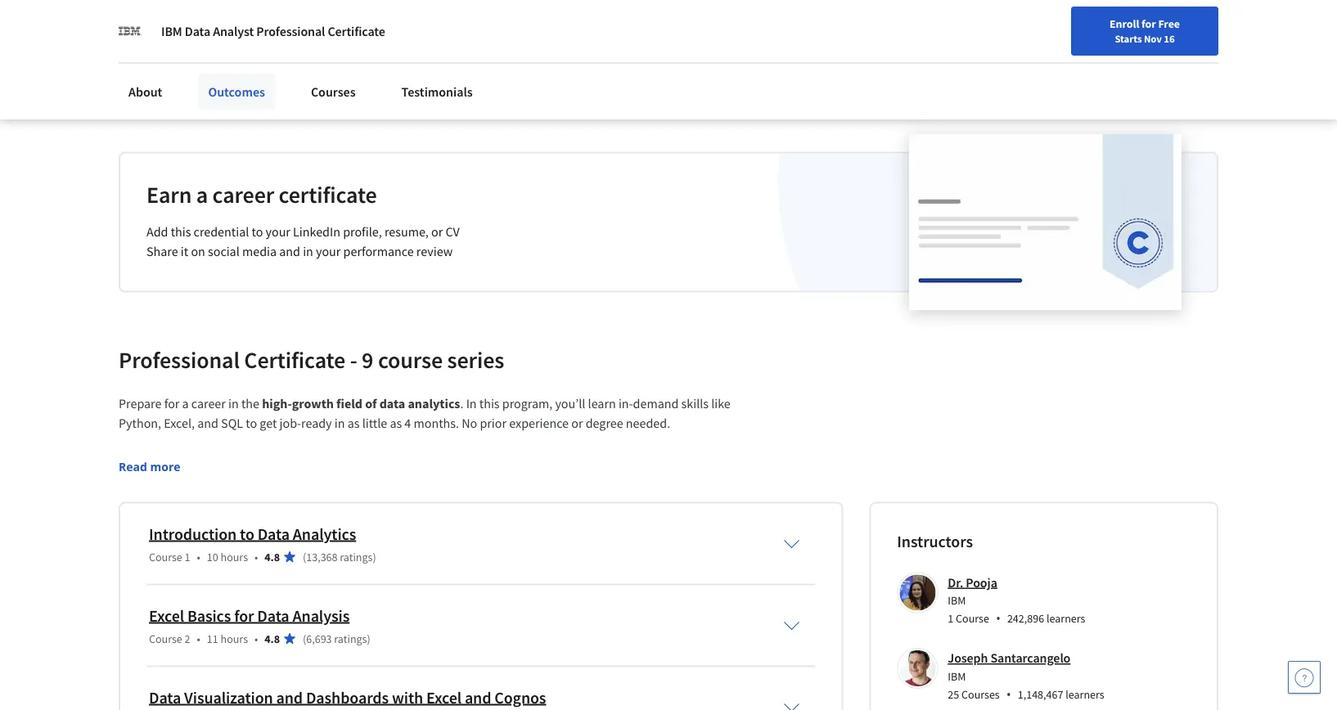 Task type: describe. For each thing, give the bounding box(es) containing it.
credential
[[194, 224, 249, 240]]

program,
[[503, 396, 553, 412]]

0 vertical spatial a
[[196, 180, 208, 209]]

( 13,368 ratings )
[[303, 550, 376, 564]]

2 vertical spatial to
[[240, 524, 254, 544]]

little
[[362, 415, 387, 432]]

this inside . in this program, you'll learn in-demand skills like python, excel, and sql to get job-ready in as little as 4 months. no prior experience or degree needed.
[[480, 396, 500, 412]]

for for prepare
[[164, 396, 180, 412]]

about link
[[119, 74, 172, 110]]

course
[[378, 345, 443, 374]]

0 vertical spatial certificate
[[328, 23, 385, 39]]

0 vertical spatial courses
[[311, 84, 356, 100]]

instructors
[[898, 531, 973, 552]]

certificate
[[279, 180, 377, 209]]

joseph santarcangelo link
[[948, 650, 1071, 667]]

job
[[176, 67, 194, 82]]

0 vertical spatial ibm
[[161, 23, 182, 39]]

learners for pooja
[[1047, 612, 1086, 626]]

dr. pooja link
[[948, 575, 998, 591]]

field
[[337, 396, 363, 412]]

data left analyst
[[185, 23, 210, 39]]

( 6,693 ratings )
[[303, 632, 371, 646]]

1 vertical spatial professional
[[119, 345, 240, 374]]

to inside add this credential to your linkedin profile, resume, or cv share it on social media and in your performance review
[[252, 224, 263, 240]]

testimonials
[[402, 84, 473, 100]]

course for introduction to data analytics
[[149, 550, 182, 564]]

more
[[150, 459, 181, 474]]

postings
[[196, 67, 237, 82]]

course for excel basics for data analysis
[[149, 632, 182, 646]]

dr. pooja image
[[900, 575, 936, 611]]

needed.
[[626, 415, 671, 432]]

python,
[[119, 415, 161, 432]]

on inside add this credential to your linkedin profile, resume, or cv share it on social media and in your performance review
[[191, 244, 205, 260]]

data visualization and dashboards with excel and cognos link
[[149, 688, 546, 708]]

4.8 for for
[[265, 632, 280, 646]]

¹lightcast™ job postings report, united states, 7/1/22-6/30/23. ²based on program graduate survey responses, united states 2021.
[[119, 67, 437, 99]]

prepare
[[119, 396, 162, 412]]

1 vertical spatial certificate
[[244, 345, 346, 374]]

ibm data analyst professional certificate
[[161, 23, 385, 39]]

hours for basics
[[221, 632, 248, 646]]

like
[[712, 396, 731, 412]]

dr.
[[948, 575, 964, 591]]

course 1 • 10 hours •
[[149, 550, 258, 564]]

data left analytics
[[258, 524, 290, 544]]

( for data
[[303, 632, 306, 646]]

report,
[[239, 67, 275, 82]]

7/1/22-
[[346, 67, 380, 82]]

skills
[[682, 396, 709, 412]]

graduate
[[213, 84, 256, 99]]

joseph santarcangelo image
[[900, 651, 936, 687]]

responses,
[[292, 84, 343, 99]]

13,368
[[306, 550, 338, 564]]

25
[[948, 687, 960, 702]]

performance
[[344, 244, 414, 260]]

media
[[242, 244, 277, 260]]

1 vertical spatial career
[[191, 396, 226, 412]]

pooja
[[966, 575, 998, 591]]

survey
[[258, 84, 290, 99]]

data
[[380, 396, 405, 412]]

linkedin
[[293, 224, 341, 240]]

1,148,467
[[1018, 687, 1064, 702]]

states,
[[311, 67, 344, 82]]

program
[[169, 84, 211, 99]]

you'll
[[555, 396, 586, 412]]

• for 2
[[255, 632, 258, 646]]

coursera image
[[20, 13, 124, 40]]

courses link
[[301, 74, 366, 110]]

excel basics for data analysis
[[149, 606, 350, 626]]

learn
[[588, 396, 616, 412]]

for for enroll
[[1142, 16, 1157, 31]]

read more
[[119, 459, 181, 474]]

analysis
[[293, 606, 350, 626]]

242,896
[[1008, 612, 1045, 626]]

this inside add this credential to your linkedin profile, resume, or cv share it on social media and in your performance review
[[171, 224, 191, 240]]

earn
[[147, 180, 192, 209]]

ready
[[301, 415, 332, 432]]

¹lightcast™
[[119, 67, 174, 82]]

nov
[[1145, 32, 1163, 45]]

profile,
[[343, 224, 382, 240]]

1 horizontal spatial your
[[316, 244, 341, 260]]

0 vertical spatial career
[[213, 180, 274, 209]]

show notifications image
[[1117, 20, 1136, 40]]

data visualization and dashboards with excel and cognos
[[149, 688, 546, 708]]

earn a career certificate
[[147, 180, 377, 209]]

16
[[1165, 32, 1175, 45]]

2
[[185, 632, 190, 646]]

data left visualization
[[149, 688, 181, 708]]

read more button
[[119, 458, 181, 475]]

degree
[[586, 415, 624, 432]]

no
[[462, 415, 478, 432]]

analytics
[[408, 396, 461, 412]]

growth
[[292, 396, 334, 412]]

introduction
[[149, 524, 237, 544]]

10
[[207, 550, 218, 564]]

prepare for a career in the high-growth field of data analytics
[[119, 396, 461, 412]]

coursera career certificate image
[[910, 134, 1182, 309]]

ibm for joseph santarcangelo
[[948, 669, 966, 684]]

1 vertical spatial in
[[228, 396, 239, 412]]

of
[[365, 396, 377, 412]]

to inside . in this program, you'll learn in-demand skills like python, excel, and sql to get job-ready in as little as 4 months. no prior experience or degree needed.
[[246, 415, 257, 432]]

0 horizontal spatial your
[[266, 224, 291, 240]]

get
[[260, 415, 277, 432]]

cognos
[[495, 688, 546, 708]]

• for pooja
[[996, 610, 1001, 628]]

about
[[129, 84, 162, 100]]

in inside add this credential to your linkedin profile, resume, or cv share it on social media and in your performance review
[[303, 244, 313, 260]]

social
[[208, 244, 240, 260]]

• for 1
[[255, 550, 258, 564]]

introduction to data analytics link
[[149, 524, 356, 544]]



Task type: locate. For each thing, give the bounding box(es) containing it.
1 vertical spatial excel
[[427, 688, 462, 708]]

0 horizontal spatial united
[[277, 67, 309, 82]]

ibm inside dr. pooja ibm 1 course • 242,896 learners
[[948, 594, 966, 608]]

1 vertical spatial this
[[480, 396, 500, 412]]

) for introduction to data analytics
[[373, 550, 376, 564]]

1 horizontal spatial in
[[303, 244, 313, 260]]

help center image
[[1295, 668, 1315, 688]]

1 4.8 from the top
[[265, 550, 280, 564]]

2 hours from the top
[[221, 632, 248, 646]]

analyst
[[213, 23, 254, 39]]

in-
[[619, 396, 633, 412]]

2 vertical spatial in
[[335, 415, 345, 432]]

and left dashboards
[[276, 688, 303, 708]]

1 vertical spatial to
[[246, 415, 257, 432]]

1 horizontal spatial as
[[390, 415, 402, 432]]

free
[[1159, 16, 1181, 31]]

as down the field
[[348, 415, 360, 432]]

to up media on the top left of page
[[252, 224, 263, 240]]

ibm image
[[119, 20, 142, 43]]

data left analysis
[[257, 606, 290, 626]]

2 horizontal spatial in
[[335, 415, 345, 432]]

hours right the 11
[[221, 632, 248, 646]]

1 vertical spatial united
[[346, 84, 378, 99]]

0 vertical spatial excel
[[149, 606, 184, 626]]

4.8 for data
[[265, 550, 280, 564]]

ratings
[[340, 550, 373, 564], [334, 632, 367, 646]]

course down dr. pooja link
[[956, 612, 990, 626]]

0 vertical spatial in
[[303, 244, 313, 260]]

1 down dr.
[[948, 612, 954, 626]]

learners inside joseph santarcangelo ibm 25 courses • 1,148,467 learners
[[1066, 687, 1105, 702]]

outcomes link
[[198, 74, 275, 110]]

this right in
[[480, 396, 500, 412]]

4.8 down "introduction to data analytics" link
[[265, 550, 280, 564]]

4
[[405, 415, 411, 432]]

0 horizontal spatial a
[[182, 396, 189, 412]]

0 horizontal spatial )
[[367, 632, 371, 646]]

1 horizontal spatial on
[[191, 244, 205, 260]]

for right "basics"
[[234, 606, 254, 626]]

0 horizontal spatial courses
[[311, 84, 356, 100]]

read
[[119, 459, 147, 474]]

professional up 'prepare'
[[119, 345, 240, 374]]

1 vertical spatial your
[[316, 244, 341, 260]]

a up excel,
[[182, 396, 189, 412]]

resume,
[[385, 224, 429, 240]]

course inside dr. pooja ibm 1 course • 242,896 learners
[[956, 612, 990, 626]]

in inside . in this program, you'll learn in-demand skills like python, excel, and sql to get job-ready in as little as 4 months. no prior experience or degree needed.
[[335, 415, 345, 432]]

or left cv
[[432, 224, 443, 240]]

1 ( from the top
[[303, 550, 306, 564]]

santarcangelo
[[991, 650, 1071, 667]]

0 vertical spatial united
[[277, 67, 309, 82]]

dashboards
[[306, 688, 389, 708]]

this
[[171, 224, 191, 240], [480, 396, 500, 412]]

1 vertical spatial (
[[303, 632, 306, 646]]

ratings right 6,693
[[334, 632, 367, 646]]

1 inside dr. pooja ibm 1 course • 242,896 learners
[[948, 612, 954, 626]]

a right earn in the top left of the page
[[196, 180, 208, 209]]

1 vertical spatial course
[[956, 612, 990, 626]]

or inside add this credential to your linkedin profile, resume, or cv share it on social media and in your performance review
[[432, 224, 443, 240]]

to
[[252, 224, 263, 240], [246, 415, 257, 432], [240, 524, 254, 544]]

0 horizontal spatial this
[[171, 224, 191, 240]]

united
[[277, 67, 309, 82], [346, 84, 378, 99]]

the
[[241, 396, 260, 412]]

analytics
[[293, 524, 356, 544]]

your up media on the top left of page
[[266, 224, 291, 240]]

2 horizontal spatial for
[[1142, 16, 1157, 31]]

.
[[461, 396, 464, 412]]

prior
[[480, 415, 507, 432]]

career up credential
[[213, 180, 274, 209]]

learners right 1,148,467
[[1066, 687, 1105, 702]]

excel right with on the bottom left
[[427, 688, 462, 708]]

to up course 1 • 10 hours •
[[240, 524, 254, 544]]

2 ( from the top
[[303, 632, 306, 646]]

0 vertical spatial on
[[155, 84, 167, 99]]

ibm up 25
[[948, 669, 966, 684]]

ibm for dr. pooja
[[948, 594, 966, 608]]

• left 242,896
[[996, 610, 1001, 628]]

1 horizontal spatial a
[[196, 180, 208, 209]]

your down the 'linkedin'
[[316, 244, 341, 260]]

11
[[207, 632, 218, 646]]

enroll
[[1110, 16, 1140, 31]]

excel,
[[164, 415, 195, 432]]

• for santarcangelo
[[1007, 686, 1012, 703]]

learners inside dr. pooja ibm 1 course • 242,896 learners
[[1047, 612, 1086, 626]]

0 vertical spatial (
[[303, 550, 306, 564]]

1 vertical spatial or
[[572, 415, 583, 432]]

on down ¹lightcast™
[[155, 84, 167, 99]]

1 vertical spatial )
[[367, 632, 371, 646]]

or inside . in this program, you'll learn in-demand skills like python, excel, and sql to get job-ready in as little as 4 months. no prior experience or degree needed.
[[572, 415, 583, 432]]

1 vertical spatial ibm
[[948, 594, 966, 608]]

demand
[[633, 396, 679, 412]]

for up excel,
[[164, 396, 180, 412]]

testimonials link
[[392, 74, 483, 110]]

in down the 'linkedin'
[[303, 244, 313, 260]]

dr. pooja ibm 1 course • 242,896 learners
[[948, 575, 1086, 628]]

introduction to data analytics
[[149, 524, 356, 544]]

courses inside joseph santarcangelo ibm 25 courses • 1,148,467 learners
[[962, 687, 1000, 702]]

1 horizontal spatial for
[[234, 606, 254, 626]]

it
[[181, 244, 188, 260]]

6,693
[[306, 632, 332, 646]]

1 horizontal spatial this
[[480, 396, 500, 412]]

1 vertical spatial hours
[[221, 632, 248, 646]]

certificate up prepare for a career in the high-growth field of data analytics
[[244, 345, 346, 374]]

2 as from the left
[[390, 415, 402, 432]]

courses right 25
[[962, 687, 1000, 702]]

1 vertical spatial 4.8
[[265, 632, 280, 646]]

professional up ¹lightcast™ job postings report, united states, 7/1/22-6/30/23. ²based on program graduate survey responses, united states 2021.
[[257, 23, 325, 39]]

• inside joseph santarcangelo ibm 25 courses • 1,148,467 learners
[[1007, 686, 1012, 703]]

starts
[[1115, 32, 1143, 45]]

0 vertical spatial course
[[149, 550, 182, 564]]

4.8 down excel basics for data analysis
[[265, 632, 280, 646]]

²based
[[119, 84, 152, 99]]

review
[[417, 244, 453, 260]]

0 vertical spatial your
[[266, 224, 291, 240]]

on inside ¹lightcast™ job postings report, united states, 7/1/22-6/30/23. ²based on program graduate survey responses, united states 2021.
[[155, 84, 167, 99]]

2021.
[[412, 84, 437, 99]]

course down introduction
[[149, 550, 182, 564]]

learners
[[1047, 612, 1086, 626], [1066, 687, 1105, 702]]

• left 1,148,467
[[1007, 686, 1012, 703]]

1 horizontal spatial 1
[[948, 612, 954, 626]]

1 as from the left
[[348, 415, 360, 432]]

9
[[362, 345, 374, 374]]

for inside enroll for free starts nov 16
[[1142, 16, 1157, 31]]

excel basics for data analysis link
[[149, 606, 350, 626]]

and inside . in this program, you'll learn in-demand skills like python, excel, and sql to get job-ready in as little as 4 months. no prior experience or degree needed.
[[197, 415, 219, 432]]

0 horizontal spatial professional
[[119, 345, 240, 374]]

united up survey on the left top
[[277, 67, 309, 82]]

) right 6,693
[[367, 632, 371, 646]]

career
[[213, 180, 274, 209], [191, 396, 226, 412]]

• left 10
[[197, 550, 200, 564]]

hours
[[221, 550, 248, 564], [221, 632, 248, 646]]

1 vertical spatial courses
[[962, 687, 1000, 702]]

outcomes
[[208, 84, 265, 100]]

learners right 242,896
[[1047, 612, 1086, 626]]

None search field
[[233, 10, 626, 43]]

course 2 • 11 hours •
[[149, 632, 258, 646]]

( down analysis
[[303, 632, 306, 646]]

on right it
[[191, 244, 205, 260]]

courses down states,
[[311, 84, 356, 100]]

add
[[147, 224, 168, 240]]

1 vertical spatial for
[[164, 396, 180, 412]]

and left cognos
[[465, 688, 492, 708]]

series
[[447, 345, 505, 374]]

ratings for introduction to data analytics
[[340, 550, 373, 564]]

to left get in the left bottom of the page
[[246, 415, 257, 432]]

) right 13,368
[[373, 550, 376, 564]]

2 vertical spatial for
[[234, 606, 254, 626]]

( down analytics
[[303, 550, 306, 564]]

and right media on the top left of page
[[279, 244, 300, 260]]

ibm down dr.
[[948, 594, 966, 608]]

) for excel basics for data analysis
[[367, 632, 371, 646]]

share
[[147, 244, 178, 260]]

excel
[[149, 606, 184, 626], [427, 688, 462, 708]]

0 vertical spatial to
[[252, 224, 263, 240]]

1 down introduction
[[185, 550, 190, 564]]

0 vertical spatial for
[[1142, 16, 1157, 31]]

2 vertical spatial course
[[149, 632, 182, 646]]

2 4.8 from the top
[[265, 632, 280, 646]]

ibm inside joseph santarcangelo ibm 25 courses • 1,148,467 learners
[[948, 669, 966, 684]]

sql
[[221, 415, 243, 432]]

0 vertical spatial professional
[[257, 23, 325, 39]]

learners for santarcangelo
[[1066, 687, 1105, 702]]

united down 7/1/22-
[[346, 84, 378, 99]]

0 horizontal spatial excel
[[149, 606, 184, 626]]

ratings right 13,368
[[340, 550, 373, 564]]

and
[[279, 244, 300, 260], [197, 415, 219, 432], [276, 688, 303, 708], [465, 688, 492, 708]]

0 vertical spatial ratings
[[340, 550, 373, 564]]

experience
[[509, 415, 569, 432]]

on
[[155, 84, 167, 99], [191, 244, 205, 260]]

1 hours from the top
[[221, 550, 248, 564]]

ibm
[[161, 23, 182, 39], [948, 594, 966, 608], [948, 669, 966, 684]]

0 horizontal spatial for
[[164, 396, 180, 412]]

job-
[[280, 415, 301, 432]]

1 horizontal spatial excel
[[427, 688, 462, 708]]

0 vertical spatial hours
[[221, 550, 248, 564]]

hours for to
[[221, 550, 248, 564]]

with
[[392, 688, 423, 708]]

• down excel basics for data analysis
[[255, 632, 258, 646]]

ibm right ibm image at the left of the page
[[161, 23, 182, 39]]

0 horizontal spatial or
[[432, 224, 443, 240]]

visualization
[[184, 688, 273, 708]]

1 vertical spatial on
[[191, 244, 205, 260]]

states
[[380, 84, 409, 99]]

4.8
[[265, 550, 280, 564], [265, 632, 280, 646]]

1 vertical spatial learners
[[1066, 687, 1105, 702]]

)
[[373, 550, 376, 564], [367, 632, 371, 646]]

basics
[[187, 606, 231, 626]]

0 vertical spatial 4.8
[[265, 550, 280, 564]]

2 vertical spatial ibm
[[948, 669, 966, 684]]

0 horizontal spatial in
[[228, 396, 239, 412]]

1 horizontal spatial united
[[346, 84, 378, 99]]

1 vertical spatial a
[[182, 396, 189, 412]]

0 vertical spatial or
[[432, 224, 443, 240]]

course left 2
[[149, 632, 182, 646]]

for
[[1142, 16, 1157, 31], [164, 396, 180, 412], [234, 606, 254, 626]]

and inside add this credential to your linkedin profile, resume, or cv share it on social media and in your performance review
[[279, 244, 300, 260]]

-
[[350, 345, 357, 374]]

1 horizontal spatial )
[[373, 550, 376, 564]]

. in this program, you'll learn in-demand skills like python, excel, and sql to get job-ready in as little as 4 months. no prior experience or degree needed.
[[119, 396, 734, 432]]

certificate
[[328, 23, 385, 39], [244, 345, 346, 374]]

0 vertical spatial learners
[[1047, 612, 1086, 626]]

1 vertical spatial 1
[[948, 612, 954, 626]]

0 vertical spatial 1
[[185, 550, 190, 564]]

• inside dr. pooja ibm 1 course • 242,896 learners
[[996, 610, 1001, 628]]

1 horizontal spatial or
[[572, 415, 583, 432]]

a
[[196, 180, 208, 209], [182, 396, 189, 412]]

or down you'll
[[572, 415, 583, 432]]

in left the
[[228, 396, 239, 412]]

for up nov
[[1142, 16, 1157, 31]]

0 horizontal spatial as
[[348, 415, 360, 432]]

course
[[149, 550, 182, 564], [956, 612, 990, 626], [149, 632, 182, 646]]

6/30/23.
[[380, 67, 420, 82]]

• right 2
[[197, 632, 200, 646]]

1 horizontal spatial professional
[[257, 23, 325, 39]]

in down the field
[[335, 415, 345, 432]]

cv
[[446, 224, 460, 240]]

ratings for excel basics for data analysis
[[334, 632, 367, 646]]

certificate up 7/1/22-
[[328, 23, 385, 39]]

0 vertical spatial this
[[171, 224, 191, 240]]

joseph
[[948, 650, 989, 667]]

hours right 10
[[221, 550, 248, 564]]

career up sql
[[191, 396, 226, 412]]

1 vertical spatial ratings
[[334, 632, 367, 646]]

as left 4
[[390, 415, 402, 432]]

• down "introduction to data analytics" link
[[255, 550, 258, 564]]

0 horizontal spatial 1
[[185, 550, 190, 564]]

excel left "basics"
[[149, 606, 184, 626]]

high-
[[262, 396, 292, 412]]

months.
[[414, 415, 459, 432]]

( for analytics
[[303, 550, 306, 564]]

0 vertical spatial )
[[373, 550, 376, 564]]

this up it
[[171, 224, 191, 240]]

0 horizontal spatial on
[[155, 84, 167, 99]]

and left sql
[[197, 415, 219, 432]]

professional certificate - 9 course series
[[119, 345, 505, 374]]

1 horizontal spatial courses
[[962, 687, 1000, 702]]



Task type: vqa. For each thing, say whether or not it's contained in the screenshot.
"Upskill Employees"
no



